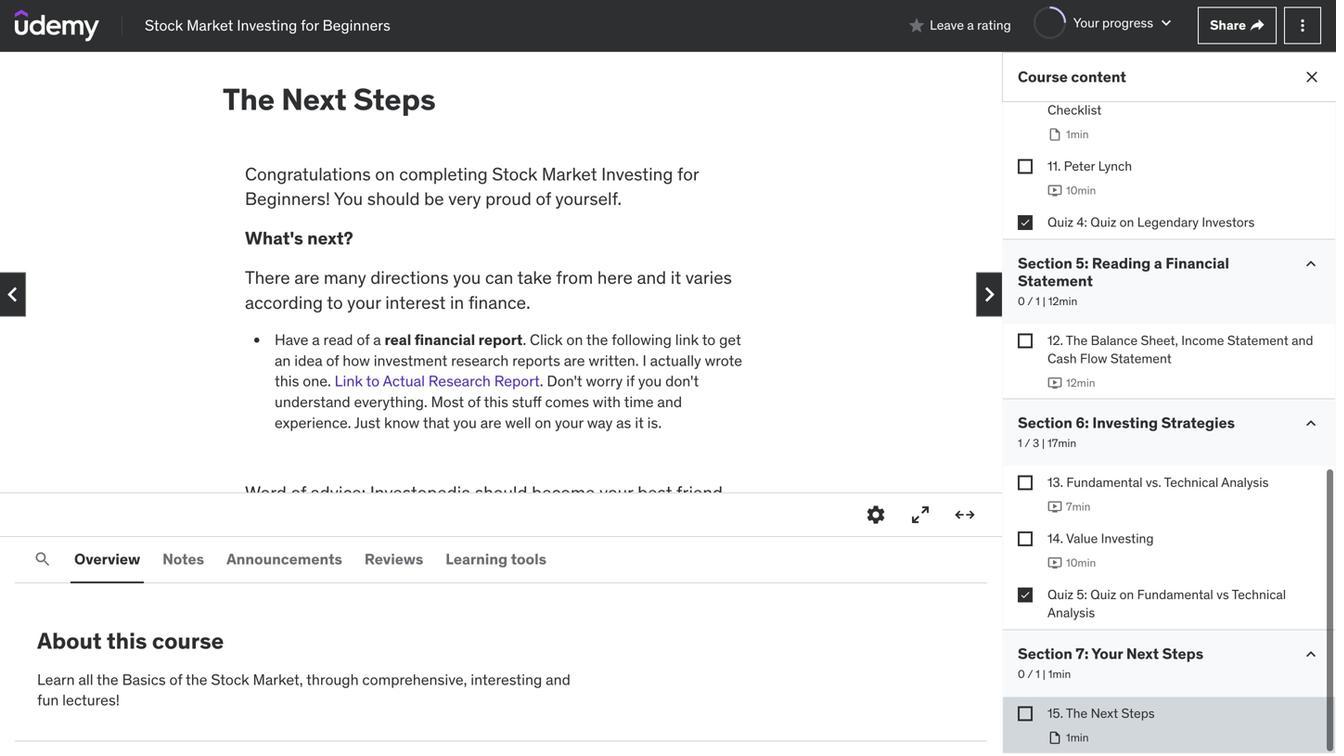Task type: locate. For each thing, give the bounding box(es) containing it.
0 horizontal spatial xsmall image
[[1018, 215, 1033, 230]]

start philip fisher's 15-point investment checklist image
[[1048, 127, 1062, 142]]

the right all in the left bottom of the page
[[97, 670, 119, 689]]

/
[[1028, 294, 1033, 309], [1025, 436, 1030, 451], [1028, 667, 1033, 682]]

investing right 6: on the bottom
[[1092, 413, 1158, 432]]

steps
[[353, 81, 436, 118], [1162, 644, 1204, 663], [1121, 705, 1155, 722]]

and inside there are many directions you can take from here and it varies according to your interest in finance.
[[637, 266, 666, 289]]

0 horizontal spatial it
[[635, 413, 644, 432]]

1
[[1036, 294, 1040, 309], [1018, 436, 1022, 451], [1036, 667, 1040, 682]]

statement inside the section 5: reading a financial statement 0 / 1 | 12min
[[1018, 271, 1093, 290]]

technical
[[1164, 474, 1219, 491], [1232, 586, 1286, 603]]

it left is.
[[635, 413, 644, 432]]

stock inside learn all the basics of the stock market, through comprehensive, interesting and fun lectures!
[[211, 670, 249, 689]]

0 vertical spatial for
[[301, 16, 319, 35]]

5: inside the section 5: reading a financial statement 0 / 1 | 12min
[[1076, 254, 1089, 273]]

small image
[[1157, 13, 1176, 32], [908, 16, 926, 35], [1302, 255, 1320, 273]]

2 horizontal spatial steps
[[1162, 644, 1204, 663]]

1 horizontal spatial statement
[[1111, 350, 1172, 367]]

5: left reading
[[1076, 254, 1089, 273]]

a left rating
[[967, 17, 974, 34]]

share button
[[1198, 7, 1277, 44]]

on up section 7: your next steps dropdown button
[[1120, 586, 1134, 603]]

1 horizontal spatial your
[[555, 413, 583, 432]]

3 | from the top
[[1043, 667, 1046, 682]]

analysis down the strategies
[[1221, 474, 1269, 491]]

flow
[[1080, 350, 1107, 367]]

0 vertical spatial xsmall image
[[1250, 18, 1265, 33]]

1 vertical spatial 5:
[[1077, 586, 1087, 603]]

investing inside congratulations on completing stock market investing for beginners! you should be very proud of yourself.
[[601, 163, 673, 185]]

0 vertical spatial technical
[[1164, 474, 1219, 491]]

you inside there are many directions you can take from here and it varies according to your interest in finance.
[[453, 266, 481, 289]]

section 6: investing strategies 1 / 3 | 17min
[[1018, 413, 1235, 451]]

15. the next steps
[[1048, 705, 1155, 722]]

basics
[[122, 670, 166, 689]]

the inside . click on the following link to get an idea of how investment research reports are written. i actually wrote this one.
[[586, 330, 608, 349]]

0 vertical spatial to
[[327, 291, 343, 313]]

1min for 15. the next steps
[[1066, 731, 1089, 745]]

from down word
[[245, 506, 282, 528]]

xsmall image for 14.
[[1018, 532, 1033, 546]]

0 vertical spatial /
[[1028, 294, 1033, 309]]

section inside the section 5: reading a financial statement 0 / 1 | 12min
[[1018, 254, 1073, 273]]

the inside "12. the balance sheet, income statement and cash flow statement"
[[1066, 332, 1088, 349]]

to inside there are many directions you can take from here and it varies according to your interest in finance.
[[327, 291, 343, 313]]

10min for value
[[1066, 556, 1096, 570]]

12min inside the section 5: reading a financial statement 0 / 1 | 12min
[[1048, 294, 1078, 309]]

1 vertical spatial this
[[484, 393, 508, 412]]

understand
[[275, 393, 350, 412]]

0 horizontal spatial technical
[[1164, 474, 1219, 491]]

as
[[616, 413, 631, 432]]

1 vertical spatial 12min
[[1066, 376, 1095, 390]]

quiz down play value investing icon on the bottom right of page
[[1048, 586, 1074, 603]]

on right well
[[535, 413, 551, 432]]

1min for 10. philip fisher's 15-point investment checklist
[[1066, 127, 1089, 142]]

your inside word of advice: investopedia should become your best friend from here on out.
[[599, 482, 633, 504]]

investing up yourself.
[[601, 163, 673, 185]]

a left the real
[[373, 330, 381, 349]]

1 vertical spatial it
[[635, 413, 644, 432]]

play the balance sheet, income statement and cash flow statement image
[[1048, 376, 1062, 391]]

1 xsmall image from the top
[[1018, 159, 1033, 174]]

the for 15.
[[1066, 705, 1088, 722]]

written.
[[589, 351, 639, 370]]

there are many directions you can take from here and it varies according to your interest in finance.
[[245, 266, 732, 313]]

0 horizontal spatial from
[[245, 506, 282, 528]]

0 vertical spatial 10min
[[1066, 183, 1096, 198]]

read
[[323, 330, 353, 349]]

following
[[612, 330, 672, 349]]

financial
[[415, 330, 475, 349]]

1 horizontal spatial next
[[1091, 705, 1118, 722]]

investors
[[1202, 214, 1255, 230]]

2 0 from the top
[[1018, 667, 1025, 682]]

completing
[[399, 163, 488, 185]]

your left progress
[[1073, 14, 1099, 31]]

search image
[[33, 550, 52, 569]]

0 vertical spatial next
[[281, 81, 347, 118]]

1 horizontal spatial market
[[542, 163, 597, 185]]

1 section from the top
[[1018, 254, 1073, 273]]

6 xsmall image from the top
[[1018, 707, 1033, 721]]

12min right play the balance sheet, income statement and cash flow statement icon
[[1066, 376, 1095, 390]]

17min
[[1048, 436, 1077, 451]]

notes
[[162, 550, 204, 569]]

your
[[347, 291, 381, 313], [555, 413, 583, 432], [599, 482, 633, 504]]

your down 'comes'
[[555, 413, 583, 432]]

0 horizontal spatial here
[[286, 506, 322, 528]]

2 horizontal spatial to
[[702, 330, 716, 349]]

to down many
[[327, 291, 343, 313]]

you right if
[[638, 372, 662, 391]]

small image inside leave a rating "button"
[[908, 16, 926, 35]]

your inside section 7: your next steps 0 / 1 | 1min
[[1092, 644, 1123, 663]]

10min down 'value' at the right
[[1066, 556, 1096, 570]]

14.
[[1048, 530, 1063, 547]]

section up the 3
[[1018, 413, 1073, 432]]

it left varies
[[671, 266, 681, 289]]

/ inside section 7: your next steps 0 / 1 | 1min
[[1028, 667, 1033, 682]]

on left out.
[[326, 506, 346, 528]]

1 horizontal spatial from
[[556, 266, 593, 289]]

section for 0
[[1018, 644, 1073, 663]]

this down an
[[275, 372, 299, 391]]

1 horizontal spatial stock
[[211, 670, 249, 689]]

section for statement
[[1018, 254, 1073, 273]]

your down many
[[347, 291, 381, 313]]

what's
[[245, 227, 303, 249]]

the down the stock market investing for beginners link
[[223, 81, 275, 118]]

section inside section 7: your next steps 0 / 1 | 1min
[[1018, 644, 1073, 663]]

leave a rating button
[[908, 3, 1011, 48]]

statement up 12.
[[1018, 271, 1093, 290]]

0 horizontal spatial stock
[[145, 16, 183, 35]]

this inside . click on the following link to get an idea of how investment research reports are written. i actually wrote this one.
[[275, 372, 299, 391]]

1 vertical spatial from
[[245, 506, 282, 528]]

2 vertical spatial next
[[1091, 705, 1118, 722]]

7min
[[1066, 500, 1091, 514]]

0 vertical spatial your
[[347, 291, 381, 313]]

of down read
[[326, 351, 339, 370]]

are up according
[[294, 266, 319, 289]]

xsmall image right the share
[[1250, 18, 1265, 33]]

1 horizontal spatial it
[[671, 266, 681, 289]]

2 vertical spatial section
[[1018, 644, 1073, 663]]

0 horizontal spatial next
[[281, 81, 347, 118]]

1 vertical spatial are
[[564, 351, 585, 370]]

1 vertical spatial analysis
[[1048, 604, 1095, 621]]

your right the '7:'
[[1092, 644, 1123, 663]]

on right click
[[566, 330, 583, 349]]

0 horizontal spatial steps
[[353, 81, 436, 118]]

your inside . don't worry if you don't understand everything. most of this stuff comes with time and experience. just know that you are well on your way as it is.
[[555, 413, 583, 432]]

course
[[152, 627, 224, 655]]

2 10min from the top
[[1066, 556, 1096, 570]]

5 xsmall image from the top
[[1018, 588, 1033, 602]]

3 section from the top
[[1018, 644, 1073, 663]]

can
[[485, 266, 513, 289]]

rating
[[977, 17, 1011, 34]]

close course content sidebar image
[[1303, 68, 1321, 86]]

xsmall image
[[1018, 159, 1033, 174], [1018, 334, 1033, 348], [1018, 476, 1033, 490], [1018, 532, 1033, 546], [1018, 588, 1033, 602], [1018, 707, 1033, 721]]

this inside . don't worry if you don't understand everything. most of this stuff comes with time and experience. just know that you are well on your way as it is.
[[484, 393, 508, 412]]

go to previous lecture image
[[0, 280, 27, 309]]

this down report
[[484, 393, 508, 412]]

1min up 15.
[[1048, 667, 1071, 682]]

0 horizontal spatial are
[[294, 266, 319, 289]]

to
[[327, 291, 343, 313], [702, 330, 716, 349], [366, 372, 380, 391]]

1 vertical spatial 10min
[[1066, 556, 1096, 570]]

of down research
[[468, 393, 481, 412]]

1 vertical spatial market
[[542, 163, 597, 185]]

2 small image from the top
[[1302, 645, 1320, 664]]

1 vertical spatial statement
[[1227, 332, 1289, 349]]

a
[[967, 17, 974, 34], [1154, 254, 1162, 273], [312, 330, 320, 349], [373, 330, 381, 349]]

1 vertical spatial section
[[1018, 413, 1073, 432]]

11. peter lynch
[[1048, 158, 1132, 174]]

your inside dropdown button
[[1073, 14, 1099, 31]]

5: down 'value' at the right
[[1077, 586, 1087, 603]]

small image
[[1302, 414, 1320, 433], [1302, 645, 1320, 664]]

1 | from the top
[[1043, 294, 1046, 309]]

2 vertical spatial your
[[599, 482, 633, 504]]

comprehensive,
[[362, 670, 467, 689]]

section 7: your next steps 0 / 1 | 1min
[[1018, 644, 1204, 682]]

analysis inside the quiz 5: quiz on fundamental vs technical analysis
[[1048, 604, 1095, 621]]

next down the quiz 5: quiz on fundamental vs technical analysis
[[1126, 644, 1159, 663]]

1 horizontal spatial this
[[275, 372, 299, 391]]

0 vertical spatial this
[[275, 372, 299, 391]]

section down "play peter lynch" icon on the right of the page
[[1018, 254, 1073, 273]]

. inside . don't worry if you don't understand everything. most of this stuff comes with time and experience. just know that you are well on your way as it is.
[[540, 372, 543, 391]]

fundamental left vs
[[1137, 586, 1214, 603]]

of inside word of advice: investopedia should become your best friend from here on out.
[[291, 482, 306, 504]]

of right word
[[291, 482, 306, 504]]

xsmall image for 12.
[[1018, 334, 1033, 348]]

10min down peter
[[1066, 183, 1096, 198]]

this up basics
[[107, 627, 147, 655]]

on
[[375, 163, 395, 185], [1120, 214, 1134, 230], [566, 330, 583, 349], [535, 413, 551, 432], [326, 506, 346, 528], [1120, 586, 1134, 603]]

in
[[450, 291, 464, 313]]

xsmall image inside share button
[[1250, 18, 1265, 33]]

comes
[[545, 393, 589, 412]]

1 0 from the top
[[1018, 294, 1025, 309]]

xsmall image
[[1250, 18, 1265, 33], [1018, 215, 1033, 230]]

on left completing
[[375, 163, 395, 185]]

how
[[343, 351, 370, 370]]

on inside congratulations on completing stock market investing for beginners! you should be very proud of yourself.
[[375, 163, 395, 185]]

don't
[[547, 372, 582, 391]]

stock inside congratulations on completing stock market investing for beginners! you should be very proud of yourself.
[[492, 163, 538, 185]]

fundamental inside the quiz 5: quiz on fundamental vs technical analysis
[[1137, 586, 1214, 603]]

section for /
[[1018, 413, 1073, 432]]

1 10min from the top
[[1066, 183, 1096, 198]]

investing right 'value' at the right
[[1101, 530, 1154, 547]]

a right reading
[[1154, 254, 1162, 273]]

1 vertical spatial to
[[702, 330, 716, 349]]

1 horizontal spatial small image
[[1157, 13, 1176, 32]]

0 vertical spatial your
[[1073, 14, 1099, 31]]

here
[[597, 266, 633, 289], [286, 506, 322, 528]]

stock market investing for beginners link
[[145, 15, 390, 36]]

play fundamental vs. technical analysis image
[[1048, 500, 1062, 515]]

here inside word of advice: investopedia should become your best friend from here on out.
[[286, 506, 322, 528]]

should left become at the bottom
[[475, 482, 528, 504]]

6:
[[1076, 413, 1089, 432]]

statement down sheet,
[[1111, 350, 1172, 367]]

steps down beginners
[[353, 81, 436, 118]]

legendary
[[1137, 214, 1199, 230]]

2 horizontal spatial stock
[[492, 163, 538, 185]]

a inside leave a rating "button"
[[967, 17, 974, 34]]

0 horizontal spatial .
[[523, 330, 526, 349]]

0 vertical spatial are
[[294, 266, 319, 289]]

investing
[[237, 16, 297, 35], [601, 163, 673, 185], [1092, 413, 1158, 432], [1101, 530, 1154, 547]]

2 horizontal spatial your
[[599, 482, 633, 504]]

the right 12.
[[1066, 332, 1088, 349]]

2 horizontal spatial next
[[1126, 644, 1159, 663]]

your left best
[[599, 482, 633, 504]]

2 vertical spatial /
[[1028, 667, 1033, 682]]

analysis
[[1221, 474, 1269, 491], [1048, 604, 1095, 621]]

from
[[556, 266, 593, 289], [245, 506, 282, 528]]

statement for financial
[[1018, 271, 1093, 290]]

2 xsmall image from the top
[[1018, 334, 1033, 348]]

technical right vs
[[1232, 586, 1286, 603]]

1min right start philip fisher's 15-point investment checklist image
[[1066, 127, 1089, 142]]

1min
[[1066, 127, 1089, 142], [1048, 667, 1071, 682], [1066, 731, 1089, 745]]

if
[[626, 372, 635, 391]]

1min right start the next steps icon
[[1066, 731, 1089, 745]]

2 horizontal spatial are
[[564, 351, 585, 370]]

1 inside section 6: investing strategies 1 / 3 | 17min
[[1018, 436, 1022, 451]]

quiz right 4:
[[1091, 214, 1117, 230]]

you for don't
[[638, 372, 662, 391]]

/ inside the section 5: reading a financial statement 0 / 1 | 12min
[[1028, 294, 1033, 309]]

1 horizontal spatial technical
[[1232, 586, 1286, 603]]

1 horizontal spatial here
[[597, 266, 633, 289]]

your
[[1073, 14, 1099, 31], [1092, 644, 1123, 663]]

for inside congratulations on completing stock market investing for beginners! you should be very proud of yourself.
[[677, 163, 699, 185]]

1 vertical spatial for
[[677, 163, 699, 185]]

1 vertical spatial should
[[475, 482, 528, 504]]

1 vertical spatial 1min
[[1048, 667, 1071, 682]]

overview
[[74, 550, 140, 569]]

1 small image from the top
[[1302, 414, 1320, 433]]

learning
[[446, 550, 508, 569]]

0 vertical spatial 1
[[1036, 294, 1040, 309]]

2 vertical spatial |
[[1043, 667, 1046, 682]]

4 xsmall image from the top
[[1018, 532, 1033, 546]]

investment
[[374, 351, 447, 370]]

this
[[275, 372, 299, 391], [484, 393, 508, 412], [107, 627, 147, 655]]

congratulations
[[245, 163, 371, 185]]

1 horizontal spatial xsmall image
[[1250, 18, 1265, 33]]

to inside . click on the following link to get an idea of how investment research reports are written. i actually wrote this one.
[[702, 330, 716, 349]]

here down word
[[286, 506, 322, 528]]

are left well
[[480, 413, 502, 432]]

. left click
[[523, 330, 526, 349]]

2 horizontal spatial this
[[484, 393, 508, 412]]

0 inside the section 5: reading a financial statement 0 / 1 | 12min
[[1018, 294, 1025, 309]]

1 horizontal spatial steps
[[1121, 705, 1155, 722]]

1 vertical spatial xsmall image
[[1018, 215, 1033, 230]]

the up the written.
[[586, 330, 608, 349]]

2 vertical spatial 1
[[1036, 667, 1040, 682]]

best
[[638, 482, 672, 504]]

small image for section 7: your next steps
[[1302, 645, 1320, 664]]

2 vertical spatial are
[[480, 413, 502, 432]]

link to actual research report
[[335, 372, 540, 391]]

congratulations on completing stock market investing for beginners! you should be very proud of yourself.
[[245, 163, 699, 210]]

play peter lynch image
[[1048, 183, 1062, 198]]

reading
[[1092, 254, 1151, 273]]

learning tools button
[[442, 537, 550, 582]]

here up "following"
[[597, 266, 633, 289]]

0 vertical spatial 1min
[[1066, 127, 1089, 142]]

small image for section 6: investing strategies
[[1302, 414, 1320, 433]]

you down the most
[[453, 413, 477, 432]]

0 vertical spatial 12min
[[1048, 294, 1078, 309]]

14. value investing
[[1048, 530, 1154, 547]]

on inside . click on the following link to get an idea of how investment research reports are written. i actually wrote this one.
[[566, 330, 583, 349]]

0 horizontal spatial to
[[327, 291, 343, 313]]

the
[[586, 330, 608, 349], [97, 670, 119, 689], [186, 670, 207, 689]]

1 horizontal spatial .
[[540, 372, 543, 391]]

0 horizontal spatial your
[[347, 291, 381, 313]]

section 7: your next steps button
[[1018, 644, 1204, 663]]

0 horizontal spatial analysis
[[1048, 604, 1095, 621]]

statement right income
[[1227, 332, 1289, 349]]

you up in
[[453, 266, 481, 289]]

3 xsmall image from the top
[[1018, 476, 1033, 490]]

1 vertical spatial 1
[[1018, 436, 1022, 451]]

0 vertical spatial from
[[556, 266, 593, 289]]

| inside the section 5: reading a financial statement 0 / 1 | 12min
[[1043, 294, 1046, 309]]

. for click
[[523, 330, 526, 349]]

xsmall image left 4:
[[1018, 215, 1033, 230]]

0 horizontal spatial for
[[301, 16, 319, 35]]

next right 15.
[[1091, 705, 1118, 722]]

1 vertical spatial next
[[1126, 644, 1159, 663]]

0 vertical spatial |
[[1043, 294, 1046, 309]]

on inside . don't worry if you don't understand everything. most of this stuff comes with time and experience. just know that you are well on your way as it is.
[[535, 413, 551, 432]]

0 vertical spatial section
[[1018, 254, 1073, 273]]

to right link
[[366, 372, 380, 391]]

a inside the section 5: reading a financial statement 0 / 1 | 12min
[[1154, 254, 1162, 273]]

0 vertical spatial fundamental
[[1067, 474, 1143, 491]]

varies
[[686, 266, 732, 289]]

fisher's
[[1103, 83, 1148, 100]]

0 horizontal spatial market
[[187, 16, 233, 35]]

4:
[[1077, 214, 1087, 230]]

0 vertical spatial 0
[[1018, 294, 1025, 309]]

2 | from the top
[[1042, 436, 1045, 451]]

lectures!
[[62, 691, 120, 710]]

0 inside section 7: your next steps 0 / 1 | 1min
[[1018, 667, 1025, 682]]

the right 15.
[[1066, 705, 1088, 722]]

to left get
[[702, 330, 716, 349]]

1 inside section 7: your next steps 0 / 1 | 1min
[[1036, 667, 1040, 682]]

are inside . click on the following link to get an idea of how investment research reports are written. i actually wrote this one.
[[564, 351, 585, 370]]

from right take
[[556, 266, 593, 289]]

the down course
[[186, 670, 207, 689]]

should
[[367, 187, 420, 210], [475, 482, 528, 504]]

0 horizontal spatial statement
[[1018, 271, 1093, 290]]

steps down the quiz 5: quiz on fundamental vs technical analysis
[[1162, 644, 1204, 663]]

section left the '7:'
[[1018, 644, 1073, 663]]

1 vertical spatial you
[[638, 372, 662, 391]]

2 section from the top
[[1018, 413, 1073, 432]]

next up "congratulations"
[[281, 81, 347, 118]]

actions image
[[1294, 16, 1312, 35]]

1 vertical spatial your
[[555, 413, 583, 432]]

1 vertical spatial 0
[[1018, 667, 1025, 682]]

of inside learn all the basics of the stock market, through comprehensive, interesting and fun lectures!
[[169, 670, 182, 689]]

1min inside section 7: your next steps 0 / 1 | 1min
[[1048, 667, 1071, 682]]

0 vertical spatial statement
[[1018, 271, 1093, 290]]

0 vertical spatial market
[[187, 16, 233, 35]]

0 horizontal spatial should
[[367, 187, 420, 210]]

of right basics
[[169, 670, 182, 689]]

i
[[643, 351, 647, 370]]

there
[[245, 266, 290, 289]]

on inside the quiz 5: quiz on fundamental vs technical analysis
[[1120, 586, 1134, 603]]

0 vertical spatial should
[[367, 187, 420, 210]]

investing for section
[[1092, 413, 1158, 432]]

link
[[335, 372, 363, 391]]

1 horizontal spatial should
[[475, 482, 528, 504]]

analysis up the '7:'
[[1048, 604, 1095, 621]]

fundamental up 7min
[[1067, 474, 1143, 491]]

investing left beginners
[[237, 16, 297, 35]]

of right proud
[[536, 187, 551, 210]]

5: inside the quiz 5: quiz on fundamental vs technical analysis
[[1077, 586, 1087, 603]]

steps down section 7: your next steps 0 / 1 | 1min
[[1121, 705, 1155, 722]]

technical inside the quiz 5: quiz on fundamental vs technical analysis
[[1232, 586, 1286, 603]]

1 vertical spatial technical
[[1232, 586, 1286, 603]]

section inside section 6: investing strategies 1 / 3 | 17min
[[1018, 413, 1073, 432]]

it
[[671, 266, 681, 289], [635, 413, 644, 432]]

technical right vs.
[[1164, 474, 1219, 491]]

should left be
[[367, 187, 420, 210]]

. down reports
[[540, 372, 543, 391]]

next inside section 7: your next steps 0 / 1 | 1min
[[1126, 644, 1159, 663]]

xsmall image for 11.
[[1018, 159, 1033, 174]]

are up don't
[[564, 351, 585, 370]]

12min up 12.
[[1048, 294, 1078, 309]]

2 vertical spatial 1min
[[1066, 731, 1089, 745]]

investing inside section 6: investing strategies 1 / 3 | 17min
[[1092, 413, 1158, 432]]

1 vertical spatial here
[[286, 506, 322, 528]]

statement for income
[[1227, 332, 1289, 349]]

1 vertical spatial .
[[540, 372, 543, 391]]

lynch
[[1098, 158, 1132, 174]]

. inside . click on the following link to get an idea of how investment research reports are written. i actually wrote this one.
[[523, 330, 526, 349]]



Task type: describe. For each thing, give the bounding box(es) containing it.
10. philip fisher's 15-point investment checklist
[[1048, 83, 1267, 118]]

12.
[[1048, 332, 1063, 349]]

peter
[[1064, 158, 1095, 174]]

don't
[[665, 372, 699, 391]]

10min for peter
[[1066, 183, 1096, 198]]

xsmall image for 15.
[[1018, 707, 1033, 721]]

learning tools
[[446, 550, 547, 569]]

13. fundamental vs. technical analysis
[[1048, 474, 1269, 491]]

should inside congratulations on completing stock market investing for beginners! you should be very proud of yourself.
[[367, 187, 420, 210]]

0 vertical spatial steps
[[353, 81, 436, 118]]

are inside . don't worry if you don't understand everything. most of this stuff comes with time and experience. just know that you are well on your way as it is.
[[480, 413, 502, 432]]

about
[[37, 627, 102, 655]]

your inside there are many directions you can take from here and it varies according to your interest in finance.
[[347, 291, 381, 313]]

1 inside the section 5: reading a financial statement 0 / 1 | 12min
[[1036, 294, 1040, 309]]

have
[[275, 330, 308, 349]]

overview button
[[71, 537, 144, 582]]

with
[[593, 393, 621, 412]]

the for 12.
[[1066, 332, 1088, 349]]

your progress
[[1073, 14, 1153, 31]]

15.
[[1048, 705, 1063, 722]]

stuff
[[512, 393, 542, 412]]

start the next steps image
[[1048, 731, 1062, 746]]

reports
[[512, 351, 560, 370]]

click
[[530, 330, 563, 349]]

here inside there are many directions you can take from here and it varies according to your interest in finance.
[[597, 266, 633, 289]]

announcements button
[[223, 537, 346, 582]]

it inside . don't worry if you don't understand everything. most of this stuff comes with time and experience. just know that you are well on your way as it is.
[[635, 413, 644, 432]]

and inside . don't worry if you don't understand everything. most of this stuff comes with time and experience. just know that you are well on your way as it is.
[[657, 393, 682, 412]]

it inside there are many directions you can take from here and it varies according to your interest in finance.
[[671, 266, 681, 289]]

word of advice: investopedia should become your best friend from here on out.
[[245, 482, 723, 528]]

section 5: reading a financial statement 0 / 1 | 12min
[[1018, 254, 1229, 309]]

take
[[517, 266, 552, 289]]

and inside learn all the basics of the stock market, through comprehensive, interesting and fun lectures!
[[546, 670, 571, 689]]

course
[[1018, 67, 1068, 86]]

0 vertical spatial the
[[223, 81, 275, 118]]

7:
[[1076, 644, 1089, 663]]

a up the idea
[[312, 330, 320, 349]]

beginners!
[[245, 187, 330, 210]]

and inside "12. the balance sheet, income statement and cash flow statement"
[[1292, 332, 1313, 349]]

2 horizontal spatial small image
[[1302, 255, 1320, 273]]

checklist
[[1048, 102, 1102, 118]]

of inside . click on the following link to get an idea of how investment research reports are written. i actually wrote this one.
[[326, 351, 339, 370]]

leave
[[930, 17, 964, 34]]

out.
[[350, 506, 380, 528]]

beginners
[[323, 16, 390, 35]]

play value investing image
[[1048, 556, 1062, 571]]

udemy image
[[15, 10, 99, 41]]

learn all the basics of the stock market, through comprehensive, interesting and fun lectures!
[[37, 670, 571, 710]]

quiz down 14. value investing
[[1091, 586, 1116, 603]]

5: for quiz
[[1077, 586, 1087, 603]]

2 vertical spatial steps
[[1121, 705, 1155, 722]]

well
[[505, 413, 531, 432]]

financial
[[1166, 254, 1229, 273]]

an
[[275, 351, 291, 370]]

investment
[[1202, 83, 1267, 100]]

13.
[[1048, 474, 1063, 491]]

become
[[532, 482, 595, 504]]

research
[[451, 351, 509, 370]]

actual
[[383, 372, 425, 391]]

interest
[[385, 291, 446, 313]]

2 vertical spatial this
[[107, 627, 147, 655]]

from inside word of advice: investopedia should become your best friend from here on out.
[[245, 506, 282, 528]]

leave a rating
[[930, 17, 1011, 34]]

small image inside your progress dropdown button
[[1157, 13, 1176, 32]]

1 horizontal spatial to
[[366, 372, 380, 391]]

0 vertical spatial analysis
[[1221, 474, 1269, 491]]

your progress button
[[1033, 7, 1176, 39]]

learn
[[37, 670, 75, 689]]

experience.
[[275, 413, 351, 432]]

most
[[431, 393, 464, 412]]

you for can
[[453, 266, 481, 289]]

proud
[[485, 187, 532, 210]]

finance.
[[468, 291, 530, 313]]

settings image
[[865, 504, 887, 526]]

investing for 14.
[[1101, 530, 1154, 547]]

market inside congratulations on completing stock market investing for beginners! you should be very proud of yourself.
[[542, 163, 597, 185]]

from inside there are many directions you can take from here and it varies according to your interest in finance.
[[556, 266, 593, 289]]

point
[[1169, 83, 1199, 100]]

on left "legendary"
[[1120, 214, 1134, 230]]

of inside congratulations on completing stock market investing for beginners! you should be very proud of yourself.
[[536, 187, 551, 210]]

cash
[[1048, 350, 1077, 367]]

content
[[1071, 67, 1126, 86]]

0 horizontal spatial the
[[97, 670, 119, 689]]

one.
[[303, 372, 331, 391]]

link
[[675, 330, 699, 349]]

the next steps
[[223, 81, 436, 118]]

| inside section 6: investing strategies 1 / 3 | 17min
[[1042, 436, 1045, 451]]

everything.
[[354, 393, 427, 412]]

very
[[448, 187, 481, 210]]

/ inside section 6: investing strategies 1 / 3 | 17min
[[1025, 436, 1030, 451]]

is.
[[647, 413, 662, 432]]

investing for stock
[[237, 16, 297, 35]]

on inside word of advice: investopedia should become your best friend from here on out.
[[326, 506, 346, 528]]

of inside . don't worry if you don't understand everything. most of this stuff comes with time and experience. just know that you are well on your way as it is.
[[468, 393, 481, 412]]

vs
[[1217, 586, 1229, 603]]

philip
[[1067, 83, 1100, 100]]

get
[[719, 330, 741, 349]]

section 5: reading a financial statement button
[[1018, 254, 1287, 290]]

2 vertical spatial you
[[453, 413, 477, 432]]

| inside section 7: your next steps 0 / 1 | 1min
[[1043, 667, 1046, 682]]

should inside word of advice: investopedia should become your best friend from here on out.
[[475, 482, 528, 504]]

12. the balance sheet, income statement and cash flow statement
[[1048, 332, 1313, 367]]

link to actual research report link
[[335, 372, 540, 391]]

1 horizontal spatial the
[[186, 670, 207, 689]]

that
[[423, 413, 450, 432]]

notes button
[[159, 537, 208, 582]]

next?
[[307, 227, 353, 249]]

strategies
[[1161, 413, 1235, 432]]

quiz left 4:
[[1048, 214, 1074, 230]]

11.
[[1048, 158, 1061, 174]]

expanded view image
[[954, 504, 976, 526]]

stock market investing for beginners
[[145, 16, 390, 35]]

are inside there are many directions you can take from here and it varies according to your interest in finance.
[[294, 266, 319, 289]]

research
[[428, 372, 491, 391]]

interesting
[[471, 670, 542, 689]]

income
[[1181, 332, 1224, 349]]

of up how
[[357, 330, 370, 349]]

report
[[479, 330, 523, 349]]

about this course
[[37, 627, 224, 655]]

steps inside section 7: your next steps 0 / 1 | 1min
[[1162, 644, 1204, 663]]

vs.
[[1146, 474, 1161, 491]]

wrote
[[705, 351, 742, 370]]

3
[[1033, 436, 1039, 451]]

according
[[245, 291, 323, 313]]

finish course image
[[975, 280, 1004, 309]]

xsmall image for 13.
[[1018, 476, 1033, 490]]

what's next?
[[245, 227, 357, 249]]

reviews button
[[361, 537, 427, 582]]

fullscreen image
[[909, 504, 932, 526]]

balance
[[1091, 332, 1138, 349]]

5: for section
[[1076, 254, 1089, 273]]

know
[[384, 413, 420, 432]]

10.
[[1048, 83, 1064, 100]]

be
[[424, 187, 444, 210]]

sidebar element
[[1002, 0, 1336, 754]]

. for don't
[[540, 372, 543, 391]]



Task type: vqa. For each thing, say whether or not it's contained in the screenshot.
Section 6: Investing Strategies 1 / 3 | 17min
yes



